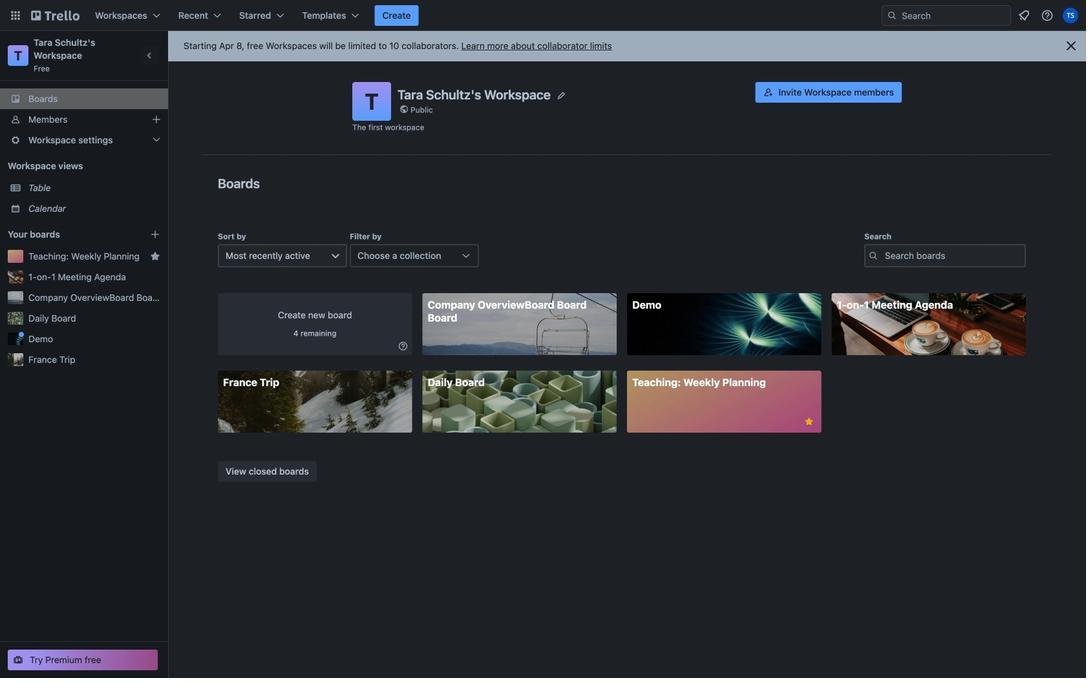 Task type: locate. For each thing, give the bounding box(es) containing it.
back to home image
[[31, 5, 80, 26]]

add board image
[[150, 230, 160, 240]]

sm image
[[397, 340, 410, 353]]

Search field
[[897, 6, 1011, 25]]

your boards with 6 items element
[[8, 227, 131, 242]]



Task type: describe. For each thing, give the bounding box(es) containing it.
primary element
[[0, 0, 1086, 31]]

tara schultz (taraschultz7) image
[[1063, 8, 1078, 23]]

0 notifications image
[[1016, 8, 1032, 23]]

search image
[[887, 10, 897, 21]]

Search boards text field
[[864, 244, 1026, 268]]

workspace navigation collapse icon image
[[141, 47, 159, 65]]

starred icon image
[[150, 251, 160, 262]]

open information menu image
[[1041, 9, 1054, 22]]

click to unstar this board. it will be removed from your starred list. image
[[803, 416, 815, 428]]



Task type: vqa. For each thing, say whether or not it's contained in the screenshot.
Views on the top left of the page
no



